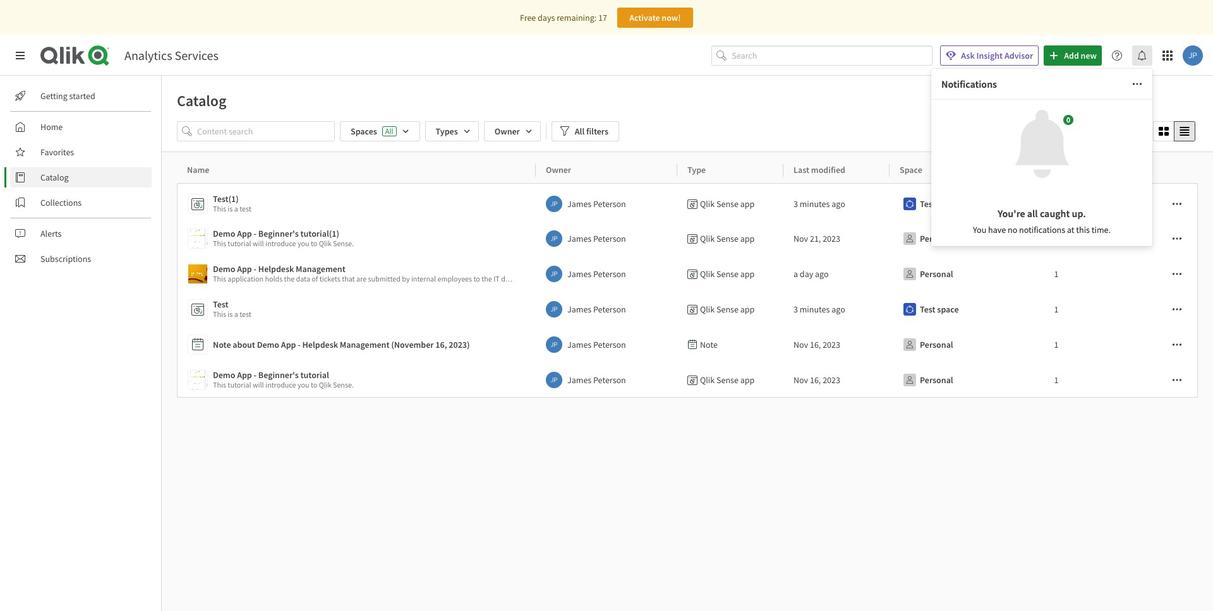 Task type: vqa. For each thing, say whether or not it's contained in the screenshot.
YOU'RE
yes



Task type: describe. For each thing, give the bounding box(es) containing it.
catalog link
[[10, 167, 152, 188]]

searchbar element
[[712, 45, 933, 66]]

james peterson image for nov 16, 2023
[[546, 372, 562, 389]]

introduce for tutorial
[[265, 380, 296, 390]]

1 for 3 minutes ago
[[1054, 304, 1059, 315]]

nov for tutorial(1)
[[794, 233, 808, 244]]

test space button for 1
[[900, 299, 961, 320]]

test space for 1
[[920, 304, 959, 315]]

0 cell
[[1031, 183, 1077, 221]]

- inside 'note about demo app - helpdesk management (november 16, 2023)' button
[[298, 339, 301, 351]]

demo app - beginner's tutorial(1) this tutorial will introduce you to qlik sense.
[[213, 228, 354, 248]]

james for demo app - beginner's tutorial(1)
[[567, 233, 591, 244]]

demo for demo app - helpdesk management
[[213, 263, 235, 275]]

tutorial(1)
[[300, 228, 339, 239]]

1 for nov 16, 2023
[[1054, 375, 1059, 386]]

insight
[[976, 50, 1003, 61]]

sense. for demo app - beginner's tutorial
[[333, 380, 354, 390]]

this inside the test this is a test
[[213, 310, 226, 319]]

you for tutorial
[[298, 380, 309, 390]]

nov 16, 2023 for nov 16, 2023 cell corresponding to note
[[794, 339, 840, 351]]

app for demo app - helpdesk management
[[740, 269, 755, 280]]

qlik for test
[[700, 304, 715, 315]]

activate now!
[[629, 12, 681, 23]]

about
[[233, 339, 255, 351]]

nov 16, 2023 button
[[794, 370, 840, 390]]

3 for 1
[[794, 304, 798, 315]]

3 minutes ago for 1
[[794, 304, 845, 315]]

17
[[598, 12, 607, 23]]

3 personal cell from the top
[[890, 327, 1031, 363]]

test(1)
[[213, 193, 239, 205]]

3 james peterson image from the top
[[546, 337, 562, 353]]

ask insight advisor
[[961, 50, 1033, 61]]

a day ago cell
[[783, 257, 890, 292]]

peterson for demo app - beginner's tutorial(1)
[[593, 233, 626, 244]]

james peterson image for a day ago
[[546, 266, 562, 282]]

qlik sense app image
[[188, 371, 207, 390]]

you're
[[998, 207, 1025, 220]]

test for test(1)
[[240, 204, 251, 214]]

tutorial for demo app - beginner's tutorial
[[228, 380, 251, 390]]

qlik sense app for test(1)
[[700, 198, 755, 210]]

4 1 from the top
[[1054, 339, 1059, 351]]

5 james peterson from the top
[[567, 339, 626, 351]]

time.
[[1092, 224, 1111, 236]]

notifications
[[1019, 224, 1065, 236]]

getting
[[40, 90, 67, 102]]

minutes for 1
[[800, 304, 830, 315]]

personal for nov 21, 2023
[[920, 233, 953, 244]]

analytics services element
[[124, 47, 218, 63]]

qlik for demo app - beginner's tutorial
[[700, 375, 715, 386]]

getting started
[[40, 90, 95, 102]]

ago for test(1)
[[832, 198, 845, 210]]

analytics services
[[124, 47, 218, 63]]

app for test
[[740, 304, 755, 315]]

app inside 'note about demo app - helpdesk management (november 16, 2023)' button
[[281, 339, 296, 351]]

4 1 cell from the top
[[1031, 327, 1077, 363]]

3 minutes ago for 0
[[794, 198, 845, 210]]

days
[[538, 12, 555, 23]]

subscriptions
[[40, 253, 91, 265]]

1 horizontal spatial catalog
[[177, 91, 227, 111]]

qlik inside demo app - beginner's tutorial(1) this tutorial will introduce you to qlik sense.
[[319, 239, 331, 248]]

up.
[[1072, 207, 1086, 220]]

is for test
[[228, 310, 233, 319]]

qlik for demo app - helpdesk management
[[700, 269, 715, 280]]

james peterson for demo app - helpdesk management
[[567, 269, 626, 280]]

qlik sense app for demo app - beginner's tutorial(1)
[[700, 233, 755, 244]]

app for demo app - beginner's tutorial(1)
[[740, 233, 755, 244]]

james for demo app - helpdesk management
[[567, 269, 591, 280]]

close sidebar menu image
[[15, 51, 25, 61]]

james peterson cell for test(1)
[[536, 183, 677, 221]]

name
[[187, 164, 209, 176]]

test space for 0
[[920, 198, 959, 210]]

qlik inside the demo app - beginner's tutorial this tutorial will introduce you to qlik sense.
[[319, 380, 331, 390]]

3 minutes ago cell for 0
[[783, 183, 890, 221]]

tutorial for demo app - beginner's tutorial(1)
[[228, 239, 251, 248]]

all
[[1027, 207, 1038, 220]]

1 for nov 21, 2023
[[1054, 233, 1059, 244]]

alerts link
[[10, 224, 152, 244]]

space for 1
[[937, 304, 959, 315]]

favorites link
[[10, 142, 152, 162]]

personal cell for a day ago
[[890, 257, 1031, 292]]

1 cell for nov 16, 2023
[[1031, 363, 1077, 398]]

filters region
[[162, 119, 1213, 152]]

at
[[1067, 224, 1074, 236]]

alerts
[[40, 228, 62, 239]]

a day ago
[[794, 269, 829, 280]]

caught
[[1040, 207, 1070, 220]]

will for tutorial
[[253, 380, 264, 390]]

activate
[[629, 12, 660, 23]]

qlik sense app image for demo app - helpdesk management
[[188, 265, 207, 284]]

navigation pane element
[[0, 81, 161, 274]]

1 cell for a day ago
[[1031, 257, 1077, 292]]

tutorial down note about demo app - helpdesk management (november 16, 2023)
[[300, 370, 329, 381]]

app for management
[[237, 263, 252, 275]]

app for test(1)
[[740, 198, 755, 210]]

activate now! link
[[617, 8, 693, 28]]

will for tutorial(1)
[[253, 239, 264, 248]]

qlik sense app for demo app - helpdesk management
[[700, 269, 755, 280]]

note about demo app - helpdesk management (november 16, 2023)
[[213, 339, 470, 351]]

nov 16, 2023 for nov 16, 2023 button
[[794, 375, 840, 386]]

personal button for nov 16, 2023
[[900, 370, 956, 390]]

day
[[800, 269, 813, 280]]

beginner's for tutorial
[[258, 370, 299, 381]]

type
[[687, 164, 706, 176]]

3 personal button from the top
[[900, 335, 956, 355]]

qlik sense app for test
[[700, 304, 755, 315]]

test for test
[[240, 310, 251, 319]]

2 nov from the top
[[794, 339, 808, 351]]

personal cell for nov 16, 2023
[[890, 363, 1031, 398]]

james peterson image for 3 minutes ago
[[546, 196, 562, 212]]

nov 16, 2023 cell for qlik sense app
[[783, 363, 890, 398]]

viewed by image
[[1043, 163, 1053, 173]]

qlik sense app cell for demo app - helpdesk management
[[677, 257, 783, 292]]

this inside the demo app - beginner's tutorial this tutorial will introduce you to qlik sense.
[[213, 380, 226, 390]]

nov 21, 2023
[[794, 233, 840, 244]]

peterson for demo app - helpdesk management
[[593, 269, 626, 280]]

modified
[[811, 164, 845, 176]]

qlik sense app cell for demo app - beginner's tutorial
[[677, 363, 783, 398]]

a for test
[[234, 310, 238, 319]]

ago for test
[[832, 304, 845, 315]]

sense for demo app - helpdesk management
[[716, 269, 739, 280]]

test(1) this is a test
[[213, 193, 251, 214]]



Task type: locate. For each thing, give the bounding box(es) containing it.
this
[[1076, 224, 1090, 236]]

0 inside cell
[[1054, 198, 1059, 210]]

1 vertical spatial test space
[[920, 304, 959, 315]]

a inside the test this is a test
[[234, 310, 238, 319]]

3 james from the top
[[567, 269, 591, 280]]

5 1 cell from the top
[[1031, 363, 1077, 398]]

is for test(1)
[[228, 204, 233, 214]]

catalog inside navigation pane element
[[40, 172, 69, 183]]

1 cell for 3 minutes ago
[[1031, 292, 1077, 327]]

test space cell for 1
[[890, 292, 1031, 327]]

space for 0
[[937, 198, 959, 210]]

qlik sense app cell for test
[[677, 292, 783, 327]]

3 down "last"
[[794, 198, 798, 210]]

1 vertical spatial 3 minutes ago button
[[794, 299, 845, 320]]

1 vertical spatial 3
[[794, 304, 798, 315]]

1 nov 16, 2023 cell from the top
[[783, 327, 890, 363]]

0 vertical spatial nov
[[794, 233, 808, 244]]

1 james peterson image from the top
[[546, 196, 562, 212]]

0 vertical spatial space
[[937, 198, 959, 210]]

0 horizontal spatial helpdesk
[[258, 263, 294, 275]]

demo up the test this is a test
[[213, 263, 235, 275]]

1 3 minutes ago from the top
[[794, 198, 845, 210]]

now!
[[662, 12, 681, 23]]

2 1 cell from the top
[[1031, 257, 1077, 292]]

nov
[[794, 233, 808, 244], [794, 339, 808, 351], [794, 375, 808, 386]]

4 app from the top
[[740, 304, 755, 315]]

app
[[237, 228, 252, 239], [237, 263, 252, 275], [281, 339, 296, 351], [237, 370, 252, 381]]

- inside demo app - helpdesk management button
[[254, 263, 257, 275]]

1 vertical spatial minutes
[[800, 304, 830, 315]]

ago right day
[[815, 269, 829, 280]]

2 test space from the top
[[920, 304, 959, 315]]

personal
[[920, 233, 953, 244], [920, 269, 953, 280], [920, 339, 953, 351], [920, 375, 953, 386]]

james peterson image
[[546, 266, 562, 282], [546, 301, 562, 318], [546, 337, 562, 353], [546, 372, 562, 389]]

have
[[988, 224, 1006, 236]]

6 peterson from the top
[[593, 375, 626, 386]]

2 vertical spatial 2023
[[823, 375, 840, 386]]

3
[[794, 198, 798, 210], [794, 304, 798, 315]]

0 vertical spatial test space cell
[[890, 183, 1031, 221]]

2 nov 16, 2023 from the top
[[794, 375, 840, 386]]

minutes
[[800, 198, 830, 210], [800, 304, 830, 315]]

1 app from the top
[[740, 198, 755, 210]]

16,
[[435, 339, 447, 351], [810, 339, 821, 351], [810, 375, 821, 386]]

1 for a day ago
[[1054, 269, 1059, 280]]

app inside demo app - helpdesk management button
[[237, 263, 252, 275]]

3 minutes ago cell down the "a day ago"
[[783, 292, 890, 327]]

- down about
[[254, 370, 257, 381]]

tutorial down about
[[228, 380, 251, 390]]

minutes down last modified
[[800, 198, 830, 210]]

4 james from the top
[[567, 304, 591, 315]]

- for management
[[254, 263, 257, 275]]

2 is from the top
[[228, 310, 233, 319]]

1 vertical spatial introduce
[[265, 380, 296, 390]]

3 minutes ago down a day ago button
[[794, 304, 845, 315]]

nov 16, 2023 cell
[[783, 327, 890, 363], [783, 363, 890, 398]]

to for tutorial(1)
[[311, 239, 317, 248]]

note about demo app - helpdesk management (november 16, 2023) button
[[188, 332, 531, 358]]

james for test
[[567, 304, 591, 315]]

5 james peterson cell from the top
[[536, 327, 677, 363]]

owner
[[546, 164, 571, 176]]

a up about
[[234, 310, 238, 319]]

helpdesk up the demo app - beginner's tutorial this tutorial will introduce you to qlik sense.
[[302, 339, 338, 351]]

1 note from the left
[[213, 339, 231, 351]]

qlik for demo app - beginner's tutorial(1)
[[700, 233, 715, 244]]

1 vertical spatial ago
[[815, 269, 829, 280]]

1 horizontal spatial helpdesk
[[302, 339, 338, 351]]

introduce inside demo app - beginner's tutorial(1) this tutorial will introduce you to qlik sense.
[[265, 239, 296, 248]]

a left day
[[794, 269, 798, 280]]

1 vertical spatial test
[[240, 310, 251, 319]]

to down note about demo app - helpdesk management (november 16, 2023)
[[311, 380, 317, 390]]

sense.
[[333, 239, 354, 248], [333, 380, 354, 390]]

0 vertical spatial introduce
[[265, 239, 296, 248]]

this inside demo app - beginner's tutorial(1) this tutorial will introduce you to qlik sense.
[[213, 239, 226, 248]]

0 vertical spatial test
[[240, 204, 251, 214]]

0 vertical spatial james peterson image
[[546, 196, 562, 212]]

1 vertical spatial beginner's
[[258, 370, 299, 381]]

2 note from the left
[[700, 339, 718, 351]]

sense for demo app - beginner's tutorial
[[716, 375, 739, 386]]

1 vertical spatial a
[[794, 269, 798, 280]]

2 vertical spatial a
[[234, 310, 238, 319]]

2 nov 16, 2023 cell from the top
[[783, 363, 890, 398]]

3 personal from the top
[[920, 339, 953, 351]]

a
[[234, 204, 238, 214], [794, 269, 798, 280], [234, 310, 238, 319]]

will down about
[[253, 380, 264, 390]]

2 you from the top
[[298, 380, 309, 390]]

space
[[900, 164, 922, 176]]

james peterson image for 3 minutes ago
[[546, 301, 562, 318]]

- inside the demo app - beginner's tutorial this tutorial will introduce you to qlik sense.
[[254, 370, 257, 381]]

to for tutorial
[[311, 380, 317, 390]]

0 vertical spatial 2023
[[823, 233, 840, 244]]

-
[[254, 228, 257, 239], [254, 263, 257, 275], [298, 339, 301, 351], [254, 370, 257, 381]]

demo app - beginner's tutorial this tutorial will introduce you to qlik sense.
[[213, 370, 354, 390]]

qlik sense app image
[[188, 229, 207, 248], [188, 265, 207, 284]]

2 qlik sense app image from the top
[[188, 265, 207, 284]]

notifications
[[941, 78, 997, 90]]

favorites
[[40, 147, 74, 158]]

beginner's inside the demo app - beginner's tutorial this tutorial will introduce you to qlik sense.
[[258, 370, 299, 381]]

sense. for demo app - beginner's tutorial(1)
[[333, 239, 354, 248]]

4 personal cell from the top
[[890, 363, 1031, 398]]

you inside demo app - beginner's tutorial(1) this tutorial will introduce you to qlik sense.
[[298, 239, 309, 248]]

test space button for 0
[[900, 194, 961, 214]]

tutorial inside demo app - beginner's tutorial(1) this tutorial will introduce you to qlik sense.
[[228, 239, 251, 248]]

home
[[40, 121, 63, 133]]

nov 21, 2023 button
[[794, 229, 840, 249]]

james peterson image for nov 21, 2023
[[546, 231, 562, 247]]

4 sense from the top
[[716, 304, 739, 315]]

0 vertical spatial is
[[228, 204, 233, 214]]

1 cell
[[1031, 221, 1077, 257], [1031, 257, 1077, 292], [1031, 292, 1077, 327], [1031, 327, 1077, 363], [1031, 363, 1077, 398]]

1 personal from the top
[[920, 233, 953, 244]]

3 nov from the top
[[794, 375, 808, 386]]

1 vertical spatial space
[[937, 304, 959, 315]]

0 vertical spatial 3 minutes ago cell
[[783, 183, 890, 221]]

management inside button
[[296, 263, 345, 275]]

0 horizontal spatial 0
[[1054, 198, 1059, 210]]

1 personal button from the top
[[900, 229, 956, 249]]

james peterson image
[[546, 196, 562, 212], [546, 231, 562, 247]]

1 3 minutes ago cell from the top
[[783, 183, 890, 221]]

3 2023 from the top
[[823, 375, 840, 386]]

james for test(1)
[[567, 198, 591, 210]]

1 vertical spatial 3 minutes ago
[[794, 304, 845, 315]]

2 personal button from the top
[[900, 264, 956, 284]]

1 james from the top
[[567, 198, 591, 210]]

james peterson for test
[[567, 304, 626, 315]]

3 qlik sense app from the top
[[700, 269, 755, 280]]

1 2023 from the top
[[823, 233, 840, 244]]

test this is a test
[[213, 299, 251, 319]]

1 vertical spatial will
[[253, 380, 264, 390]]

5 1 from the top
[[1054, 375, 1059, 386]]

4 james peterson from the top
[[567, 304, 626, 315]]

4 peterson from the top
[[593, 304, 626, 315]]

2 3 minutes ago cell from the top
[[783, 292, 890, 327]]

1 vertical spatial test space button
[[900, 299, 961, 320]]

0 vertical spatial sense.
[[333, 239, 354, 248]]

is up demo app - beginner's tutorial(1) this tutorial will introduce you to qlik sense.
[[228, 204, 233, 214]]

3 sense from the top
[[716, 269, 739, 280]]

qlik sense app
[[700, 198, 755, 210], [700, 233, 755, 244], [700, 269, 755, 280], [700, 304, 755, 315], [700, 375, 755, 386]]

demo down test(1) this is a test
[[213, 228, 235, 239]]

2 2023 from the top
[[823, 339, 840, 351]]

2023 for tutorial(1)
[[823, 233, 840, 244]]

demo right qlik sense app icon
[[213, 370, 235, 381]]

1 you from the top
[[298, 239, 309, 248]]

2023)
[[449, 339, 470, 351]]

0 vertical spatial beginner's
[[258, 228, 299, 239]]

0 vertical spatial test space button
[[900, 194, 961, 214]]

will inside demo app - beginner's tutorial(1) this tutorial will introduce you to qlik sense.
[[253, 239, 264, 248]]

3 minutes ago button down a day ago button
[[794, 299, 845, 320]]

sense for test(1)
[[716, 198, 739, 210]]

you for tutorial(1)
[[298, 239, 309, 248]]

you're all caught up. you have no notifications at this time.
[[973, 207, 1111, 236]]

3 minutes ago cell down modified
[[783, 183, 890, 221]]

5 qlik sense app cell from the top
[[677, 363, 783, 398]]

0 vertical spatial will
[[253, 239, 264, 248]]

beginner's inside demo app - beginner's tutorial(1) this tutorial will introduce you to qlik sense.
[[258, 228, 299, 239]]

to
[[311, 239, 317, 248], [311, 380, 317, 390]]

- up the demo app - beginner's tutorial this tutorial will introduce you to qlik sense.
[[298, 339, 301, 351]]

- for tutorial(1)
[[254, 228, 257, 239]]

app up the demo app - beginner's tutorial this tutorial will introduce you to qlik sense.
[[281, 339, 296, 351]]

3 minutes ago down last modified
[[794, 198, 845, 210]]

personal cell for nov 21, 2023
[[890, 221, 1031, 257]]

james for demo app - beginner's tutorial
[[567, 375, 591, 386]]

you down note about demo app - helpdesk management (november 16, 2023)
[[298, 380, 309, 390]]

Content search text field
[[197, 121, 335, 142]]

peterson for test
[[593, 304, 626, 315]]

sense for demo app - beginner's tutorial(1)
[[716, 233, 739, 244]]

3 minutes ago cell
[[783, 183, 890, 221], [783, 292, 890, 327]]

remaining:
[[557, 12, 597, 23]]

4 qlik sense app cell from the top
[[677, 292, 783, 327]]

2 3 minutes ago button from the top
[[794, 299, 845, 320]]

cell
[[1077, 183, 1122, 221], [1122, 183, 1198, 221], [1077, 221, 1122, 257], [1122, 221, 1198, 257], [1077, 257, 1122, 292], [1122, 257, 1198, 292], [1077, 292, 1122, 327], [1122, 292, 1198, 327], [1077, 327, 1122, 363], [1122, 327, 1198, 363], [1077, 363, 1122, 398], [1122, 363, 1198, 398]]

2 sense from the top
[[716, 233, 739, 244]]

3 james peterson from the top
[[567, 269, 626, 280]]

0 vertical spatial ago
[[832, 198, 845, 210]]

nov 21, 2023 cell
[[783, 221, 890, 257]]

recently used image
[[1062, 121, 1142, 142]]

1 vertical spatial to
[[311, 380, 317, 390]]

nov for tutorial
[[794, 375, 808, 386]]

1 vertical spatial management
[[340, 339, 389, 351]]

2 space from the top
[[937, 304, 959, 315]]

ago inside button
[[815, 269, 829, 280]]

0 vertical spatial helpdesk
[[258, 263, 294, 275]]

- up demo app - helpdesk management
[[254, 228, 257, 239]]

ago down a day ago cell
[[832, 304, 845, 315]]

qlik for test(1)
[[700, 198, 715, 210]]

3 james peterson cell from the top
[[536, 257, 677, 292]]

5 peterson from the top
[[593, 339, 626, 351]]

1 vertical spatial helpdesk
[[302, 339, 338, 351]]

1 cell for nov 21, 2023
[[1031, 221, 1077, 257]]

note for note
[[700, 339, 718, 351]]

is inside test(1) this is a test
[[228, 204, 233, 214]]

demo inside the demo app - beginner's tutorial this tutorial will introduce you to qlik sense.
[[213, 370, 235, 381]]

0 vertical spatial minutes
[[800, 198, 830, 210]]

2 1 from the top
[[1054, 269, 1059, 280]]

qlik sense app cell
[[677, 183, 783, 221], [677, 221, 783, 257], [677, 257, 783, 292], [677, 292, 783, 327], [677, 363, 783, 398]]

home link
[[10, 117, 152, 137]]

beginner's for tutorial(1)
[[258, 228, 299, 239]]

is up about
[[228, 310, 233, 319]]

sense. up demo app - helpdesk management button
[[333, 239, 354, 248]]

a up demo app - beginner's tutorial(1) this tutorial will introduce you to qlik sense.
[[234, 204, 238, 214]]

note cell
[[677, 327, 783, 363]]

introduce inside the demo app - beginner's tutorial this tutorial will introduce you to qlik sense.
[[265, 380, 296, 390]]

catalog
[[177, 91, 227, 111], [40, 172, 69, 183]]

demo inside demo app - beginner's tutorial(1) this tutorial will introduce you to qlik sense.
[[213, 228, 235, 239]]

3 minutes ago button
[[794, 194, 845, 214], [794, 299, 845, 320]]

3 minutes ago button down last modified
[[794, 194, 845, 214]]

helpdesk down demo app - beginner's tutorial(1) this tutorial will introduce you to qlik sense.
[[258, 263, 294, 275]]

1 vertical spatial test space cell
[[890, 292, 1031, 327]]

demo app - helpdesk management
[[213, 263, 345, 275]]

2 minutes from the top
[[800, 304, 830, 315]]

2 beginner's from the top
[[258, 370, 299, 381]]

2 personal cell from the top
[[890, 257, 1031, 292]]

collections
[[40, 197, 82, 208]]

last modified
[[794, 164, 845, 176]]

catalog down favorites on the top of the page
[[40, 172, 69, 183]]

ask
[[961, 50, 975, 61]]

- down demo app - beginner's tutorial(1) this tutorial will introduce you to qlik sense.
[[254, 263, 257, 275]]

1 test from the top
[[240, 204, 251, 214]]

helpdesk inside demo app - helpdesk management button
[[258, 263, 294, 275]]

qlik
[[700, 198, 715, 210], [700, 233, 715, 244], [319, 239, 331, 248], [700, 269, 715, 280], [700, 304, 715, 315], [700, 375, 715, 386], [319, 380, 331, 390]]

2 james peterson from the top
[[567, 233, 626, 244]]

tutorial
[[228, 239, 251, 248], [300, 370, 329, 381], [228, 380, 251, 390]]

0 vertical spatial a
[[234, 204, 238, 214]]

qlik sense app cell for demo app - beginner's tutorial(1)
[[677, 221, 783, 257]]

2 sense. from the top
[[333, 380, 354, 390]]

3 minutes ago button for 1
[[794, 299, 845, 320]]

james peterson
[[567, 198, 626, 210], [567, 233, 626, 244], [567, 269, 626, 280], [567, 304, 626, 315], [567, 339, 626, 351], [567, 375, 626, 386]]

you up demo app - helpdesk management
[[298, 239, 309, 248]]

will inside the demo app - beginner's tutorial this tutorial will introduce you to qlik sense.
[[253, 380, 264, 390]]

test right test(1)
[[240, 204, 251, 214]]

3 minutes ago cell for 1
[[783, 292, 890, 327]]

will up demo app - helpdesk management
[[253, 239, 264, 248]]

to inside demo app - beginner's tutorial(1) this tutorial will introduce you to qlik sense.
[[311, 239, 317, 248]]

demo right about
[[257, 339, 279, 351]]

1 vertical spatial is
[[228, 310, 233, 319]]

2023
[[823, 233, 840, 244], [823, 339, 840, 351], [823, 375, 840, 386]]

getting started link
[[10, 86, 152, 106]]

peterson for demo app - beginner's tutorial
[[593, 375, 626, 386]]

1 space from the top
[[937, 198, 959, 210]]

to up demo app - helpdesk management
[[311, 239, 317, 248]]

0 vertical spatial 0
[[1066, 115, 1070, 124]]

1 qlik sense app from the top
[[700, 198, 755, 210]]

2 vertical spatial ago
[[832, 304, 845, 315]]

2 to from the top
[[311, 380, 317, 390]]

16, for nov 16, 2023 button
[[810, 375, 821, 386]]

1 vertical spatial 2023
[[823, 339, 840, 351]]

james peterson cell for demo app - beginner's tutorial
[[536, 363, 677, 398]]

2 qlik sense app from the top
[[700, 233, 755, 244]]

ago up nov 21, 2023 cell
[[832, 198, 845, 210]]

personal button for a day ago
[[900, 264, 956, 284]]

app inside demo app - beginner's tutorial(1) this tutorial will introduce you to qlik sense.
[[237, 228, 252, 239]]

1 nov from the top
[[794, 233, 808, 244]]

james peterson for test(1)
[[567, 198, 626, 210]]

demo for demo app - beginner's tutorial this tutorial will introduce you to qlik sense.
[[213, 370, 235, 381]]

0 vertical spatial 3 minutes ago
[[794, 198, 845, 210]]

james peterson for demo app - beginner's tutorial
[[567, 375, 626, 386]]

test space button
[[900, 194, 961, 214], [900, 299, 961, 320]]

2 test from the top
[[240, 310, 251, 319]]

0 vertical spatial management
[[296, 263, 345, 275]]

demo inside button
[[213, 263, 235, 275]]

ago
[[832, 198, 845, 210], [815, 269, 829, 280], [832, 304, 845, 315]]

introduce
[[265, 239, 296, 248], [265, 380, 296, 390]]

1 sense. from the top
[[333, 239, 354, 248]]

james peterson cell for demo app - helpdesk management
[[536, 257, 677, 292]]

last
[[794, 164, 809, 176]]

0 vertical spatial qlik sense app image
[[188, 229, 207, 248]]

1 horizontal spatial 0
[[1066, 115, 1070, 124]]

test
[[920, 198, 935, 210], [213, 299, 228, 310], [920, 304, 935, 315]]

nov inside cell
[[794, 233, 808, 244]]

test inside the test this is a test
[[213, 299, 228, 310]]

demo app - helpdesk management button
[[188, 262, 531, 287]]

app inside the demo app - beginner's tutorial this tutorial will introduce you to qlik sense.
[[237, 370, 252, 381]]

1 james peterson from the top
[[567, 198, 626, 210]]

3 for 0
[[794, 198, 798, 210]]

space
[[937, 198, 959, 210], [937, 304, 959, 315]]

1 minutes from the top
[[800, 198, 830, 210]]

2 personal from the top
[[920, 269, 953, 280]]

minutes down a day ago button
[[800, 304, 830, 315]]

2 this from the top
[[213, 239, 226, 248]]

2 test space button from the top
[[900, 299, 961, 320]]

a inside a day ago button
[[794, 269, 798, 280]]

3 down the "a day ago"
[[794, 304, 798, 315]]

will
[[253, 239, 264, 248], [253, 380, 264, 390]]

1 to from the top
[[311, 239, 317, 248]]

1 vertical spatial james peterson image
[[546, 231, 562, 247]]

0 horizontal spatial catalog
[[40, 172, 69, 183]]

1 sense from the top
[[716, 198, 739, 210]]

note inside cell
[[700, 339, 718, 351]]

3 qlik sense app cell from the top
[[677, 257, 783, 292]]

2 3 from the top
[[794, 304, 798, 315]]

1 3 from the top
[[794, 198, 798, 210]]

app down about
[[237, 370, 252, 381]]

helpdesk inside 'note about demo app - helpdesk management (november 16, 2023)' button
[[302, 339, 338, 351]]

16, for nov 16, 2023 cell corresponding to note
[[810, 339, 821, 351]]

personal button for nov 21, 2023
[[900, 229, 956, 249]]

app for demo app - beginner's tutorial
[[740, 375, 755, 386]]

1 qlik sense app image from the top
[[188, 229, 207, 248]]

ask insight advisor button
[[940, 45, 1039, 66]]

beginner's
[[258, 228, 299, 239], [258, 370, 299, 381]]

management inside button
[[340, 339, 389, 351]]

6 james peterson from the top
[[567, 375, 626, 386]]

management
[[296, 263, 345, 275], [340, 339, 389, 351]]

peterson
[[593, 198, 626, 210], [593, 233, 626, 244], [593, 269, 626, 280], [593, 304, 626, 315], [593, 339, 626, 351], [593, 375, 626, 386]]

analytics
[[124, 47, 172, 63]]

2 test space cell from the top
[[890, 292, 1031, 327]]

demo
[[213, 228, 235, 239], [213, 263, 235, 275], [257, 339, 279, 351], [213, 370, 235, 381]]

1 personal cell from the top
[[890, 221, 1031, 257]]

started
[[69, 90, 95, 102]]

qlik sense app for demo app - beginner's tutorial
[[700, 375, 755, 386]]

2 james peterson image from the top
[[546, 231, 562, 247]]

4 personal button from the top
[[900, 370, 956, 390]]

0
[[1066, 115, 1070, 124], [1054, 198, 1059, 210]]

a day ago button
[[794, 264, 829, 284]]

1 vertical spatial 3 minutes ago cell
[[783, 292, 890, 327]]

management down tutorial(1)
[[296, 263, 345, 275]]

3 1 cell from the top
[[1031, 292, 1077, 327]]

- inside demo app - beginner's tutorial(1) this tutorial will introduce you to qlik sense.
[[254, 228, 257, 239]]

0 vertical spatial you
[[298, 239, 309, 248]]

1 will from the top
[[253, 239, 264, 248]]

0 vertical spatial nov 16, 2023
[[794, 339, 840, 351]]

1 vertical spatial sense.
[[333, 380, 354, 390]]

1 qlik sense app cell from the top
[[677, 183, 783, 221]]

4 personal from the top
[[920, 375, 953, 386]]

1 beginner's from the top
[[258, 228, 299, 239]]

no
[[1008, 224, 1017, 236]]

demo for demo app - beginner's tutorial(1) this tutorial will introduce you to qlik sense.
[[213, 228, 235, 239]]

tutorial down test(1) this is a test
[[228, 239, 251, 248]]

2 peterson from the top
[[593, 233, 626, 244]]

you
[[973, 224, 986, 236]]

2023 inside cell
[[823, 233, 840, 244]]

1 vertical spatial 0
[[1054, 198, 1059, 210]]

21,
[[810, 233, 821, 244]]

0 horizontal spatial note
[[213, 339, 231, 351]]

qlik sense app cell for test(1)
[[677, 183, 783, 221]]

helpdesk
[[258, 263, 294, 275], [302, 339, 338, 351]]

switch view group
[[1153, 121, 1195, 142]]

0 vertical spatial to
[[311, 239, 317, 248]]

test
[[240, 204, 251, 214], [240, 310, 251, 319]]

2 vertical spatial nov
[[794, 375, 808, 386]]

this inside test(1) this is a test
[[213, 204, 226, 214]]

3 this from the top
[[213, 310, 226, 319]]

3 app from the top
[[740, 269, 755, 280]]

subscriptions link
[[10, 249, 152, 269]]

1 vertical spatial nov 16, 2023
[[794, 375, 840, 386]]

collections link
[[10, 193, 152, 213]]

test inside the test this is a test
[[240, 310, 251, 319]]

sense. inside demo app - beginner's tutorial(1) this tutorial will introduce you to qlik sense.
[[333, 239, 354, 248]]

app up the test this is a test
[[237, 263, 252, 275]]

advisor
[[1004, 50, 1033, 61]]

Search text field
[[732, 45, 933, 66]]

5 james from the top
[[567, 339, 591, 351]]

test space cell
[[890, 183, 1031, 221], [890, 292, 1031, 327]]

note inside button
[[213, 339, 231, 351]]

free days remaining: 17
[[520, 12, 607, 23]]

1 vertical spatial catalog
[[40, 172, 69, 183]]

nov 16, 2023
[[794, 339, 840, 351], [794, 375, 840, 386]]

0 vertical spatial 3
[[794, 198, 798, 210]]

to inside the demo app - beginner's tutorial this tutorial will introduce you to qlik sense.
[[311, 380, 317, 390]]

2 will from the top
[[253, 380, 264, 390]]

sense. inside the demo app - beginner's tutorial this tutorial will introduce you to qlik sense.
[[333, 380, 354, 390]]

sense. down note about demo app - helpdesk management (november 16, 2023)
[[333, 380, 354, 390]]

5 sense from the top
[[716, 375, 739, 386]]

1 vertical spatial nov
[[794, 339, 808, 351]]

introduce for tutorial(1)
[[265, 239, 296, 248]]

a inside test(1) this is a test
[[234, 204, 238, 214]]

6 james peterson cell from the top
[[536, 363, 677, 398]]

1 3 minutes ago button from the top
[[794, 194, 845, 214]]

james peterson for demo app - beginner's tutorial(1)
[[567, 233, 626, 244]]

personal for nov 16, 2023
[[920, 375, 953, 386]]

3 1 from the top
[[1054, 304, 1059, 315]]

personal for a day ago
[[920, 269, 953, 280]]

test inside test(1) this is a test
[[240, 204, 251, 214]]

1
[[1054, 233, 1059, 244], [1054, 269, 1059, 280], [1054, 304, 1059, 315], [1054, 339, 1059, 351], [1054, 375, 1059, 386]]

test space cell for 0
[[890, 183, 1031, 221]]

demo inside button
[[257, 339, 279, 351]]

management left (november
[[340, 339, 389, 351]]

1 vertical spatial qlik sense app image
[[188, 265, 207, 284]]

free
[[520, 12, 536, 23]]

app down test(1) this is a test
[[237, 228, 252, 239]]

2 james from the top
[[567, 233, 591, 244]]

0 vertical spatial test space
[[920, 198, 959, 210]]

2 introduce from the top
[[265, 380, 296, 390]]

0 vertical spatial 3 minutes ago button
[[794, 194, 845, 214]]

sense for test
[[716, 304, 739, 315]]

you
[[298, 239, 309, 248], [298, 380, 309, 390]]

nov 16, 2023 cell for note
[[783, 327, 890, 363]]

(november
[[391, 339, 434, 351]]

1 is from the top
[[228, 204, 233, 214]]

1 vertical spatial you
[[298, 380, 309, 390]]

personal cell
[[890, 221, 1031, 257], [890, 257, 1031, 292], [890, 327, 1031, 363], [890, 363, 1031, 398]]

1 this from the top
[[213, 204, 226, 214]]

james peterson cell
[[536, 183, 677, 221], [536, 221, 677, 257], [536, 257, 677, 292], [536, 292, 677, 327], [536, 327, 677, 363], [536, 363, 677, 398]]

1 james peterson image from the top
[[546, 266, 562, 282]]

1 horizontal spatial note
[[700, 339, 718, 351]]

james peterson cell for demo app - beginner's tutorial(1)
[[536, 221, 677, 257]]

0 vertical spatial catalog
[[177, 91, 227, 111]]

is inside the test this is a test
[[228, 310, 233, 319]]

services
[[175, 47, 218, 63]]

qlik sense app image for demo app - beginner's tutorial(1)
[[188, 229, 207, 248]]

2023 for tutorial
[[823, 375, 840, 386]]

is
[[228, 204, 233, 214], [228, 310, 233, 319]]

note
[[213, 339, 231, 351], [700, 339, 718, 351]]

you inside the demo app - beginner's tutorial this tutorial will introduce you to qlik sense.
[[298, 380, 309, 390]]

qlik sense app image inside demo app - helpdesk management button
[[188, 265, 207, 284]]

1 1 from the top
[[1054, 233, 1059, 244]]

catalog down services
[[177, 91, 227, 111]]

test up about
[[240, 310, 251, 319]]



